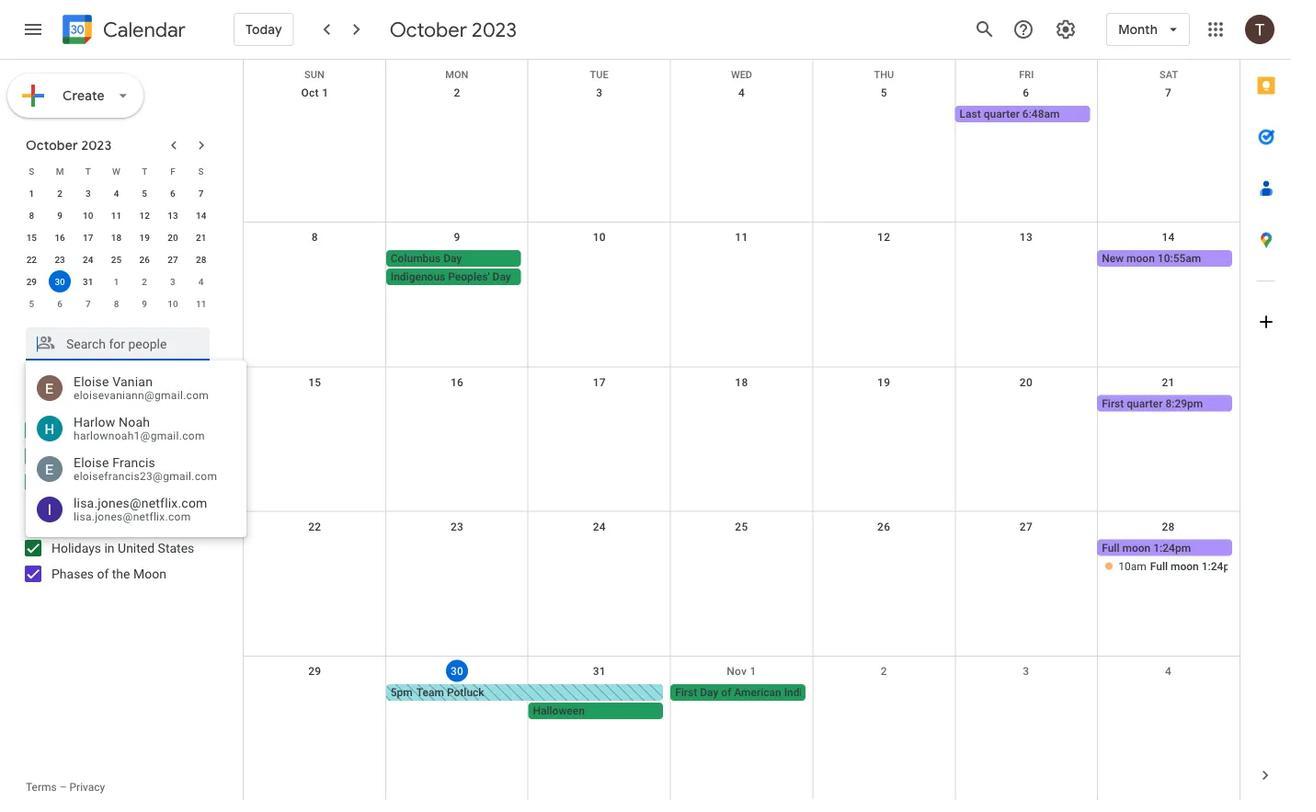 Task type: locate. For each thing, give the bounding box(es) containing it.
12 element
[[134, 204, 156, 226]]

0 horizontal spatial first
[[675, 686, 697, 699]]

0 horizontal spatial 29
[[26, 276, 37, 287]]

other calendars list
[[4, 533, 228, 589]]

24
[[83, 254, 93, 265], [593, 520, 606, 533]]

cell containing columbus day
[[386, 250, 528, 287]]

tasks
[[52, 474, 85, 489]]

7 down the sat
[[1165, 86, 1172, 99]]

6 down 30, today element
[[57, 298, 62, 309]]

day
[[444, 252, 462, 265], [493, 271, 511, 283], [700, 686, 719, 699]]

day up indigenous peoples' day button
[[444, 252, 462, 265]]

7 inside grid
[[1165, 86, 1172, 99]]

1:24pm
[[1154, 541, 1191, 554], [1202, 560, 1239, 573]]

eloise up harlow
[[74, 374, 109, 389]]

0 horizontal spatial 16
[[55, 232, 65, 243]]

1:24pm down full moon 1:24pm button
[[1202, 560, 1239, 573]]

11 element
[[105, 204, 127, 226]]

1 horizontal spatial 1:24pm
[[1202, 560, 1239, 573]]

18 inside 18 element
[[111, 232, 122, 243]]

full down full moon 1:24pm button
[[1150, 560, 1168, 573]]

30 inside grid
[[451, 664, 464, 677]]

12
[[139, 210, 150, 221], [878, 231, 891, 244]]

9 up 16 element at the left top of page
[[57, 210, 62, 221]]

1 vertical spatial 31
[[593, 665, 606, 678]]

16
[[55, 232, 65, 243], [451, 376, 464, 389]]

–
[[59, 781, 67, 794]]

29 inside 29 element
[[26, 276, 37, 287]]

create
[[63, 87, 105, 104]]

29 element
[[21, 270, 43, 292]]

month inside button
[[862, 686, 894, 699]]

14 up "21" element
[[196, 210, 206, 221]]

1 horizontal spatial 8
[[114, 298, 119, 309]]

25 inside '25' element
[[111, 254, 122, 265]]

1 vertical spatial eloise
[[74, 455, 109, 470]]

eloise
[[74, 374, 109, 389], [74, 455, 109, 470]]

calendars up harlow
[[48, 389, 108, 406]]

lisa.jones@netflix.com inside lisa.jones@netflix.com lisa.jones@netflix.com
[[74, 510, 191, 523]]

6 down the fri
[[1023, 86, 1030, 99]]

14 element
[[190, 204, 212, 226]]

0 vertical spatial 19
[[139, 232, 150, 243]]

2 horizontal spatial 9
[[454, 231, 460, 244]]

row containing 1
[[17, 182, 215, 204]]

moon up 10am
[[1123, 541, 1151, 554]]

thu
[[874, 69, 894, 80]]

9 for october 2023
[[57, 210, 62, 221]]

11 inside grid
[[735, 231, 748, 244]]

terms link
[[26, 781, 57, 794]]

0 horizontal spatial 19
[[139, 232, 150, 243]]

1 horizontal spatial 18
[[735, 376, 748, 389]]

19 inside grid
[[878, 376, 891, 389]]

7 down '31' element at the left of the page
[[85, 298, 91, 309]]

1 vertical spatial 29
[[308, 665, 321, 678]]

0 vertical spatial 12
[[139, 210, 150, 221]]

7 up 14 element on the top left of the page
[[198, 188, 204, 199]]

of left the the
[[97, 566, 109, 581]]

eloise up tasks
[[74, 455, 109, 470]]

18
[[111, 232, 122, 243], [735, 376, 748, 389]]

1 vertical spatial month
[[862, 686, 894, 699]]

7
[[1165, 86, 1172, 99], [198, 188, 204, 199], [85, 298, 91, 309]]

0 horizontal spatial 23
[[55, 254, 65, 265]]

privacy
[[69, 781, 105, 794]]

28 down "21" element
[[196, 254, 206, 265]]

5 inside grid
[[881, 86, 887, 99]]

lisa.jones@netflix.com down eloisefrancis23@gmail.com
[[74, 495, 207, 511]]

24 inside row group
[[83, 254, 93, 265]]

0 horizontal spatial 26
[[139, 254, 150, 265]]

0 horizontal spatial 9
[[57, 210, 62, 221]]

november 7 element
[[77, 292, 99, 315]]

1 horizontal spatial quarter
[[1127, 397, 1163, 410]]

1 vertical spatial 7
[[198, 188, 204, 199]]

moon for full
[[1123, 541, 1151, 554]]

list box
[[26, 368, 246, 530]]

f
[[170, 166, 175, 177]]

23 element
[[49, 248, 71, 270]]

12 inside row group
[[139, 210, 150, 221]]

1 horizontal spatial 9
[[142, 298, 147, 309]]

29
[[26, 276, 37, 287], [308, 665, 321, 678]]

31 inside grid
[[593, 665, 606, 678]]

quarter
[[984, 108, 1020, 120], [1127, 397, 1163, 410]]

cell
[[386, 106, 528, 124], [528, 106, 671, 124], [671, 106, 813, 124], [813, 106, 955, 124], [1098, 106, 1240, 124], [244, 250, 386, 287], [386, 250, 528, 287], [528, 250, 671, 287], [671, 250, 813, 287], [813, 250, 955, 287], [955, 250, 1098, 287], [244, 395, 386, 413], [386, 395, 528, 413], [528, 395, 671, 413], [671, 395, 813, 413], [813, 395, 955, 413], [955, 395, 1098, 413], [244, 540, 386, 576], [386, 540, 528, 576], [528, 540, 671, 576], [671, 540, 813, 576], [955, 540, 1098, 576], [1097, 540, 1240, 576], [244, 684, 386, 721], [1098, 684, 1240, 721]]

1 vertical spatial 6
[[170, 188, 175, 199]]

9 down november 2 element
[[142, 298, 147, 309]]

harlow noah harlownoah1@gmail.com
[[74, 414, 205, 442]]

my
[[26, 389, 45, 406]]

27 inside '27' element
[[168, 254, 178, 265]]

6 inside grid
[[1023, 86, 1030, 99]]

my calendars
[[26, 389, 108, 406]]

month right heritage
[[862, 686, 894, 699]]

21 up "first quarter 8:29pm" button
[[1162, 376, 1175, 389]]

columbus day indigenous peoples' day
[[391, 252, 511, 283]]

0 vertical spatial 22
[[26, 254, 37, 265]]

1 horizontal spatial 24
[[593, 520, 606, 533]]

moon inside full moon 1:24pm button
[[1123, 541, 1151, 554]]

november 3 element
[[162, 270, 184, 292]]

19 inside row group
[[139, 232, 150, 243]]

28 up full moon 1:24pm button
[[1162, 520, 1175, 533]]

first inside "row"
[[675, 686, 697, 699]]

1 up "november 8" 'element'
[[114, 276, 119, 287]]

1 vertical spatial 9
[[454, 231, 460, 244]]

0 horizontal spatial 12
[[139, 210, 150, 221]]

5 down thu
[[881, 86, 887, 99]]

21 up the 28 element
[[196, 232, 206, 243]]

day right peoples'
[[493, 271, 511, 283]]

5
[[881, 86, 887, 99], [142, 188, 147, 199], [29, 298, 34, 309]]

full inside button
[[1102, 541, 1120, 554]]

21 inside row group
[[196, 232, 206, 243]]

0 vertical spatial 25
[[111, 254, 122, 265]]

9 up columbus day button
[[454, 231, 460, 244]]

0 horizontal spatial s
[[29, 166, 34, 177]]

phases of the moon
[[52, 566, 166, 581]]

lisa.jones@netflix.com lisa.jones@netflix.com
[[74, 495, 207, 523]]

22 inside grid
[[308, 520, 321, 533]]

row containing oct 1
[[244, 78, 1240, 223]]

1 horizontal spatial 7
[[198, 188, 204, 199]]

full
[[1102, 541, 1120, 554], [1150, 560, 1168, 573]]

1:24pm up 10am full moon 1:24pm
[[1154, 541, 1191, 554]]

eloise inside "eloise francis eloisefrancis23@gmail.com"
[[74, 455, 109, 470]]

of
[[97, 566, 109, 581], [721, 686, 732, 699]]

9 inside grid
[[454, 231, 460, 244]]

7 for oct 1
[[1165, 86, 1172, 99]]

1 vertical spatial 26
[[878, 520, 891, 533]]

first left american
[[675, 686, 697, 699]]

27
[[168, 254, 178, 265], [1020, 520, 1033, 533]]

1 vertical spatial 20
[[1020, 376, 1033, 389]]

1 vertical spatial 19
[[878, 376, 891, 389]]

0 horizontal spatial 18
[[111, 232, 122, 243]]

today button
[[234, 7, 294, 52]]

states
[[158, 540, 194, 556]]

18 inside grid
[[735, 376, 748, 389]]

calendars
[[48, 389, 108, 406], [66, 507, 126, 523]]

2
[[454, 86, 460, 99], [57, 188, 62, 199], [142, 276, 147, 287], [881, 665, 887, 678]]

1 vertical spatial 1:24pm
[[1202, 560, 1239, 573]]

s left m
[[29, 166, 34, 177]]

5 down 29 element
[[29, 298, 34, 309]]

0 vertical spatial day
[[444, 252, 462, 265]]

main drawer image
[[22, 18, 44, 40]]

1 vertical spatial moon
[[1123, 541, 1151, 554]]

eloise inside eloise vanian eloisevaniann@gmail.com
[[74, 374, 109, 389]]

8 for october 2023
[[29, 210, 34, 221]]

first for first day of american indian heritage month
[[675, 686, 697, 699]]

1 horizontal spatial 11
[[196, 298, 206, 309]]

october 2023 up m
[[26, 137, 112, 154]]

0 vertical spatial 27
[[168, 254, 178, 265]]

moon
[[1127, 252, 1155, 265], [1123, 541, 1151, 554], [1171, 560, 1199, 573]]

2 vertical spatial 6
[[57, 298, 62, 309]]

november 10 element
[[162, 292, 184, 315]]

lisa.jones@netflix.com up united
[[74, 510, 191, 523]]

30, today element
[[49, 270, 71, 292]]

2 lisa.jones@netflix.com from the top
[[74, 510, 191, 523]]

12 for october 2023
[[139, 210, 150, 221]]

0 vertical spatial full
[[1102, 541, 1120, 554]]

2 eloise from the top
[[74, 455, 109, 470]]

october
[[390, 17, 467, 42], [26, 137, 78, 154]]

25 inside grid
[[735, 520, 748, 533]]

1 vertical spatial 30
[[451, 664, 464, 677]]

20
[[168, 232, 178, 243], [1020, 376, 1033, 389]]

0 horizontal spatial 7
[[85, 298, 91, 309]]

30
[[55, 276, 65, 287], [451, 664, 464, 677]]

grid containing oct 1
[[243, 60, 1240, 801]]

1 horizontal spatial month
[[1119, 21, 1158, 38]]

1 vertical spatial 17
[[593, 376, 606, 389]]

0 horizontal spatial 11
[[111, 210, 122, 221]]

0 horizontal spatial 20
[[168, 232, 178, 243]]

2 vertical spatial 11
[[196, 298, 206, 309]]

0 horizontal spatial 21
[[196, 232, 206, 243]]

1 vertical spatial 13
[[1020, 231, 1033, 244]]

november 1 element
[[105, 270, 127, 292]]

31 up halloween button
[[593, 665, 606, 678]]

november 8 element
[[105, 292, 127, 315]]

quarter inside button
[[1127, 397, 1163, 410]]

day for first
[[700, 686, 719, 699]]

14 up the new moon 10:55am button
[[1162, 231, 1175, 244]]

row group
[[17, 182, 215, 315]]

1 horizontal spatial 16
[[451, 376, 464, 389]]

30 up november 6 element in the top of the page
[[55, 276, 65, 287]]

12 inside grid
[[878, 231, 891, 244]]

privacy link
[[69, 781, 105, 794]]

moon inside the new moon 10:55am button
[[1127, 252, 1155, 265]]

10am full moon 1:24pm
[[1119, 560, 1239, 573]]

0 vertical spatial of
[[97, 566, 109, 581]]

30 cell
[[46, 270, 74, 292]]

31 element
[[77, 270, 99, 292]]

23 inside 23 "element"
[[55, 254, 65, 265]]

0 horizontal spatial quarter
[[984, 108, 1020, 120]]

0 horizontal spatial 10
[[83, 210, 93, 221]]

calendars for other calendars
[[66, 507, 126, 523]]

0 horizontal spatial 31
[[83, 276, 93, 287]]

tab list
[[1241, 60, 1291, 750]]

1 horizontal spatial 23
[[451, 520, 464, 533]]

1
[[322, 86, 329, 99], [29, 188, 34, 199], [114, 276, 119, 287], [750, 665, 757, 678]]

1 vertical spatial 12
[[878, 231, 891, 244]]

1 horizontal spatial 27
[[1020, 520, 1033, 533]]

0 vertical spatial 15
[[26, 232, 37, 243]]

22 element
[[21, 248, 43, 270]]

1 right the oct
[[322, 86, 329, 99]]

cell containing full moon 1:24pm
[[1097, 540, 1240, 576]]

2 vertical spatial 7
[[85, 298, 91, 309]]

2 vertical spatial 9
[[142, 298, 147, 309]]

16 inside grid
[[451, 376, 464, 389]]

day inside button
[[700, 686, 719, 699]]

3
[[596, 86, 603, 99], [85, 188, 91, 199], [170, 276, 175, 287], [1023, 665, 1030, 678]]

quarter left the 8:29pm
[[1127, 397, 1163, 410]]

31 down 24 element
[[83, 276, 93, 287]]

0 vertical spatial 11
[[111, 210, 122, 221]]

5 up '12' element
[[142, 188, 147, 199]]

month right settings menu image
[[1119, 21, 1158, 38]]

21 inside grid
[[1162, 376, 1175, 389]]

1 horizontal spatial 15
[[308, 376, 321, 389]]

31
[[83, 276, 93, 287], [593, 665, 606, 678]]

0 horizontal spatial 8
[[29, 210, 34, 221]]

october 2023 grid
[[17, 160, 215, 315]]

7 for 1
[[198, 188, 204, 199]]

november 9 element
[[134, 292, 156, 315]]

2 vertical spatial moon
[[1171, 560, 1199, 573]]

first
[[1102, 397, 1124, 410], [675, 686, 697, 699]]

30 inside 'cell'
[[55, 276, 65, 287]]

1 horizontal spatial t
[[142, 166, 147, 177]]

0 vertical spatial 6
[[1023, 86, 1030, 99]]

november 6 element
[[49, 292, 71, 315]]

29 for nov 1
[[308, 665, 321, 678]]

lisa.jones@netflix.com
[[74, 495, 207, 511], [74, 510, 191, 523]]

0 vertical spatial 24
[[83, 254, 93, 265]]

8 inside 'element'
[[114, 298, 119, 309]]

1 horizontal spatial 5
[[142, 188, 147, 199]]

10am
[[1119, 560, 1147, 573]]

quarter right last
[[984, 108, 1020, 120]]

1 lisa.jones@netflix.com from the top
[[74, 495, 207, 511]]

24 element
[[77, 248, 99, 270]]

other calendars
[[26, 507, 126, 523]]

october up mon
[[390, 17, 467, 42]]

6 up the 13 'element'
[[170, 188, 175, 199]]

2 horizontal spatial 6
[[1023, 86, 1030, 99]]

0 vertical spatial moon
[[1127, 252, 1155, 265]]

1 horizontal spatial 14
[[1162, 231, 1175, 244]]

create button
[[7, 74, 143, 118]]

1 vertical spatial 23
[[451, 520, 464, 533]]

28
[[196, 254, 206, 265], [1162, 520, 1175, 533]]

quarter inside "button"
[[984, 108, 1020, 120]]

1 eloise from the top
[[74, 374, 109, 389]]

calendars up in
[[66, 507, 126, 523]]

13 for sun
[[1020, 231, 1033, 244]]

9
[[57, 210, 62, 221], [454, 231, 460, 244], [142, 298, 147, 309]]

t left w
[[85, 166, 91, 177]]

vanian
[[112, 374, 153, 389]]

0 vertical spatial 5
[[881, 86, 887, 99]]

8 inside grid
[[312, 231, 318, 244]]

team
[[416, 686, 444, 699]]

of down nov
[[721, 686, 732, 699]]

2 horizontal spatial 8
[[312, 231, 318, 244]]

2 horizontal spatial day
[[700, 686, 719, 699]]

2023
[[472, 17, 517, 42], [81, 137, 112, 154]]

31 inside 'october 2023' grid
[[83, 276, 93, 287]]

1:24pm inside button
[[1154, 541, 1191, 554]]

None search field
[[0, 320, 228, 361]]

26 inside row group
[[139, 254, 150, 265]]

0 vertical spatial 7
[[1165, 86, 1172, 99]]

grid
[[243, 60, 1240, 801]]

1 horizontal spatial of
[[721, 686, 732, 699]]

0 horizontal spatial october
[[26, 137, 78, 154]]

moon down full moon 1:24pm button
[[1171, 560, 1199, 573]]

30 for nov 1
[[451, 664, 464, 677]]

0 horizontal spatial 15
[[26, 232, 37, 243]]

october 2023 up mon
[[390, 17, 517, 42]]

calendar heading
[[99, 17, 186, 43]]

1 up 15 element at top
[[29, 188, 34, 199]]

13
[[168, 210, 178, 221], [1020, 231, 1033, 244]]

0 vertical spatial month
[[1119, 21, 1158, 38]]

11
[[111, 210, 122, 221], [735, 231, 748, 244], [196, 298, 206, 309]]

moon right new
[[1127, 252, 1155, 265]]

month
[[1119, 21, 1158, 38], [862, 686, 894, 699]]

10
[[83, 210, 93, 221], [593, 231, 606, 244], [168, 298, 178, 309]]

day left american
[[700, 686, 719, 699]]

24 inside grid
[[593, 520, 606, 533]]

0 vertical spatial 23
[[55, 254, 65, 265]]

2 vertical spatial 8
[[114, 298, 119, 309]]

of inside other calendars list
[[97, 566, 109, 581]]

full up 10am
[[1102, 541, 1120, 554]]

1 horizontal spatial 2023
[[472, 17, 517, 42]]

28 element
[[190, 248, 212, 270]]

16 inside row group
[[55, 232, 65, 243]]

s right f
[[198, 166, 204, 177]]

1 vertical spatial 14
[[1162, 231, 1175, 244]]

1 horizontal spatial 30
[[451, 664, 464, 677]]

13 inside grid
[[1020, 231, 1033, 244]]

1 vertical spatial full
[[1150, 560, 1168, 573]]

2 horizontal spatial 11
[[735, 231, 748, 244]]

23 inside grid
[[451, 520, 464, 533]]

27 element
[[162, 248, 184, 270]]

23
[[55, 254, 65, 265], [451, 520, 464, 533]]

quarter for 8:29pm
[[1127, 397, 1163, 410]]

0 horizontal spatial day
[[444, 252, 462, 265]]

14 inside grid
[[1162, 231, 1175, 244]]

1 horizontal spatial 17
[[593, 376, 606, 389]]

first left the 8:29pm
[[1102, 397, 1124, 410]]

4
[[738, 86, 745, 99], [114, 188, 119, 199], [198, 276, 204, 287], [1165, 665, 1172, 678]]

10 inside grid
[[593, 231, 606, 244]]

5 for oct 1
[[881, 86, 887, 99]]

row
[[244, 60, 1240, 80], [244, 78, 1240, 223], [17, 160, 215, 182], [17, 182, 215, 204], [17, 204, 215, 226], [244, 223, 1240, 367], [17, 226, 215, 248], [17, 248, 215, 270], [17, 270, 215, 292], [17, 292, 215, 315], [244, 367, 1240, 512], [244, 512, 1240, 657], [244, 657, 1240, 801]]

30 up potluck
[[451, 664, 464, 677]]

terry turtle
[[52, 423, 116, 438]]

mon
[[445, 69, 468, 80]]

26 inside grid
[[878, 520, 891, 533]]

22
[[26, 254, 37, 265], [308, 520, 321, 533]]

17 element
[[77, 226, 99, 248]]

9 for sun
[[454, 231, 460, 244]]

0 vertical spatial quarter
[[984, 108, 1020, 120]]

1 vertical spatial 21
[[1162, 376, 1175, 389]]

1 horizontal spatial october
[[390, 17, 467, 42]]

t left f
[[142, 166, 147, 177]]

29 inside grid
[[308, 665, 321, 678]]

october up m
[[26, 137, 78, 154]]

13 inside 'element'
[[168, 210, 178, 221]]

october 2023
[[390, 17, 517, 42], [26, 137, 112, 154]]

1 horizontal spatial 10
[[168, 298, 178, 309]]

0 horizontal spatial month
[[862, 686, 894, 699]]

2 horizontal spatial 7
[[1165, 86, 1172, 99]]

6
[[1023, 86, 1030, 99], [170, 188, 175, 199], [57, 298, 62, 309]]

0 horizontal spatial 1:24pm
[[1154, 541, 1191, 554]]

14 inside 14 element
[[196, 210, 206, 221]]

26
[[139, 254, 150, 265], [878, 520, 891, 533]]

11 for october 2023
[[111, 210, 122, 221]]

0 vertical spatial 26
[[139, 254, 150, 265]]

0 horizontal spatial 6
[[57, 298, 62, 309]]

eloise francis eloisefrancis23@gmail.com
[[74, 455, 217, 483]]



Task type: describe. For each thing, give the bounding box(es) containing it.
full moon 1:24pm
[[1102, 541, 1191, 554]]

harlownoah1@gmail.com
[[74, 429, 205, 442]]

halloween button
[[528, 703, 663, 719]]

potluck
[[447, 686, 484, 699]]

29 for 1
[[26, 276, 37, 287]]

6 for 1
[[170, 188, 175, 199]]

31 for 1
[[83, 276, 93, 287]]

birthdays
[[52, 448, 106, 464]]

eloisevaniann@gmail.com
[[74, 389, 209, 402]]

0 vertical spatial october 2023
[[390, 17, 517, 42]]

row containing 5
[[17, 292, 215, 315]]

nov
[[727, 665, 747, 678]]

10 for october 2023
[[83, 210, 93, 221]]

halloween
[[533, 704, 585, 717]]

last quarter 6:48am button
[[955, 106, 1090, 122]]

heritage
[[817, 686, 860, 699]]

20 inside row group
[[168, 232, 178, 243]]

new moon 10:55am button
[[1097, 250, 1232, 267]]

calendar element
[[59, 11, 186, 52]]

indian
[[784, 686, 815, 699]]

oct 1
[[301, 86, 329, 99]]

2 vertical spatial 5
[[29, 298, 34, 309]]

26 element
[[134, 248, 156, 270]]

eloisefrancis23@gmail.com
[[74, 470, 217, 483]]

holidays in united states
[[52, 540, 194, 556]]

5 for 1
[[142, 188, 147, 199]]

november 4 element
[[190, 270, 212, 292]]

Search for people text field
[[37, 327, 199, 361]]

new
[[1102, 252, 1124, 265]]

first for first quarter 8:29pm
[[1102, 397, 1124, 410]]

row containing 29
[[17, 270, 215, 292]]

1 horizontal spatial day
[[493, 271, 511, 283]]

12 for sun
[[878, 231, 891, 244]]

0 horizontal spatial october 2023
[[26, 137, 112, 154]]

14 for sun
[[1162, 231, 1175, 244]]

1 horizontal spatial 20
[[1020, 376, 1033, 389]]

terms – privacy
[[26, 781, 105, 794]]

0 vertical spatial 2023
[[472, 17, 517, 42]]

peoples'
[[448, 271, 490, 283]]

18 element
[[105, 226, 127, 248]]

14 for october 2023
[[196, 210, 206, 221]]

2 t from the left
[[142, 166, 147, 177]]

new moon 10:55am
[[1102, 252, 1201, 265]]

1 horizontal spatial 28
[[1162, 520, 1175, 533]]

w
[[112, 166, 120, 177]]

first quarter 8:29pm button
[[1097, 395, 1232, 412]]

row group containing 1
[[17, 182, 215, 315]]

5pm
[[391, 686, 413, 699]]

list box containing eloise vanian
[[26, 368, 246, 530]]

holidays
[[52, 540, 101, 556]]

11 for sun
[[735, 231, 748, 244]]

row containing sun
[[244, 60, 1240, 80]]

10 inside "row"
[[168, 298, 178, 309]]

21 element
[[190, 226, 212, 248]]

15 inside row group
[[26, 232, 37, 243]]

eloise vanian eloisevaniann@gmail.com
[[74, 374, 209, 402]]

fri
[[1019, 69, 1034, 80]]

row containing s
[[17, 160, 215, 182]]

0 horizontal spatial 2023
[[81, 137, 112, 154]]

10 element
[[77, 204, 99, 226]]

m
[[56, 166, 64, 177]]

31 for nov 1
[[593, 665, 606, 678]]

13 for october 2023
[[168, 210, 178, 221]]

row containing 30
[[244, 657, 1240, 801]]

calendar
[[103, 17, 186, 43]]

eloise for eloise vanian
[[74, 374, 109, 389]]

united
[[118, 540, 155, 556]]

tue
[[590, 69, 609, 80]]

sat
[[1160, 69, 1178, 80]]

quarter for 6:48am
[[984, 108, 1020, 120]]

17 inside 'october 2023' grid
[[83, 232, 93, 243]]

phases
[[52, 566, 94, 581]]

november 5 element
[[21, 292, 43, 315]]

6 for oct 1
[[1023, 86, 1030, 99]]

full moon 1:24pm button
[[1097, 540, 1232, 556]]

sun
[[305, 69, 324, 80]]

10 for sun
[[593, 231, 606, 244]]

9 inside "element"
[[142, 298, 147, 309]]

november 2 element
[[134, 270, 156, 292]]

turtle
[[83, 423, 116, 438]]

first day of american indian heritage month button
[[671, 684, 894, 701]]

nov 1
[[727, 665, 757, 678]]

25 element
[[105, 248, 127, 270]]

2 s from the left
[[198, 166, 204, 177]]

of inside button
[[721, 686, 732, 699]]

19 element
[[134, 226, 156, 248]]

columbus day button
[[386, 250, 521, 267]]

13 element
[[162, 204, 184, 226]]

calendars for my calendars
[[48, 389, 108, 406]]

15 inside grid
[[308, 376, 321, 389]]

0 vertical spatial october
[[390, 17, 467, 42]]

francis
[[112, 455, 155, 470]]

eloise for eloise francis
[[74, 455, 109, 470]]

terms
[[26, 781, 57, 794]]

my calendars list
[[4, 416, 228, 497]]

10:55am
[[1158, 252, 1201, 265]]

moon
[[133, 566, 166, 581]]

last quarter 6:48am
[[960, 108, 1060, 120]]

month button
[[1107, 7, 1190, 52]]

month inside popup button
[[1119, 21, 1158, 38]]

first quarter 8:29pm
[[1102, 397, 1203, 410]]

16 element
[[49, 226, 71, 248]]

6:48am
[[1023, 108, 1060, 120]]

15 element
[[21, 226, 43, 248]]

american
[[734, 686, 782, 699]]

20 element
[[162, 226, 184, 248]]

8:29pm
[[1166, 397, 1203, 410]]

in
[[104, 540, 115, 556]]

indigenous
[[391, 271, 445, 283]]

other calendars button
[[4, 500, 228, 530]]

terry
[[52, 423, 80, 438]]

1 t from the left
[[85, 166, 91, 177]]

11 inside "row"
[[196, 298, 206, 309]]

30 for 1
[[55, 276, 65, 287]]

moon for new
[[1127, 252, 1155, 265]]

oct
[[301, 86, 319, 99]]

today
[[246, 21, 282, 38]]

the
[[112, 566, 130, 581]]

wed
[[731, 69, 752, 80]]

indigenous peoples' day button
[[386, 269, 521, 285]]

5pm team potluck halloween
[[391, 686, 585, 717]]

first day of american indian heritage month
[[675, 686, 894, 699]]

1 vertical spatial 27
[[1020, 520, 1033, 533]]

1 right nov
[[750, 665, 757, 678]]

noah
[[119, 414, 150, 430]]

my calendars button
[[4, 383, 228, 412]]

november 11 element
[[190, 292, 212, 315]]

harlow
[[74, 414, 115, 430]]

settings menu image
[[1055, 18, 1077, 40]]

other
[[26, 507, 63, 523]]

8 for sun
[[312, 231, 318, 244]]

columbus
[[391, 252, 441, 265]]

day for columbus
[[444, 252, 462, 265]]

28 inside 'october 2023' grid
[[196, 254, 206, 265]]

1 s from the left
[[29, 166, 34, 177]]

22 inside row group
[[26, 254, 37, 265]]

last
[[960, 108, 981, 120]]



Task type: vqa. For each thing, say whether or not it's contained in the screenshot.
heading
no



